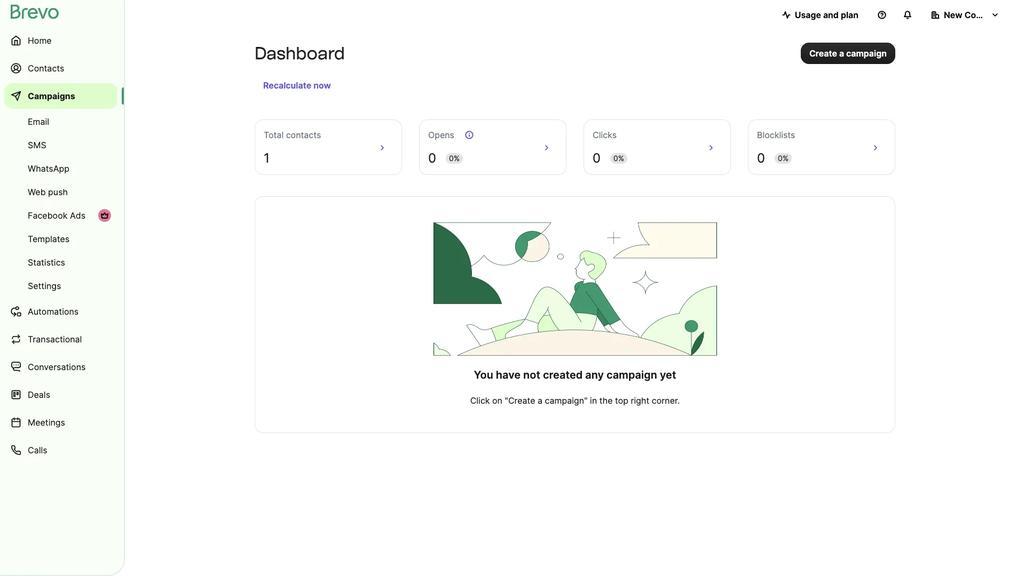Task type: vqa. For each thing, say whether or not it's contained in the screenshot.
An
no



Task type: locate. For each thing, give the bounding box(es) containing it.
0 down blocklists
[[757, 151, 765, 166]]

1 horizontal spatial 0
[[593, 151, 601, 166]]

deals link
[[4, 382, 117, 408]]

2 horizontal spatial 0%
[[778, 154, 789, 163]]

1 horizontal spatial a
[[839, 48, 844, 59]]

statistics
[[28, 257, 65, 268]]

campaigns
[[28, 91, 75, 101]]

usage and plan button
[[773, 4, 867, 26]]

the
[[599, 396, 613, 406]]

plan
[[841, 10, 859, 20]]

create
[[809, 48, 837, 59]]

0% down clicks
[[613, 154, 624, 163]]

0 horizontal spatial 0
[[428, 151, 436, 166]]

statistics link
[[4, 252, 117, 273]]

automations link
[[4, 299, 117, 325]]

0% down opens
[[449, 154, 460, 163]]

1
[[264, 151, 270, 166]]

usage
[[795, 10, 821, 20]]

"create
[[505, 396, 535, 406]]

0 down opens
[[428, 151, 436, 166]]

click on "create a campaign" in the top right corner.
[[470, 396, 680, 406]]

0 horizontal spatial 0%
[[449, 154, 460, 163]]

click
[[470, 396, 490, 406]]

any
[[585, 369, 604, 382]]

sms
[[28, 140, 46, 151]]

campaign
[[846, 48, 887, 59], [607, 369, 657, 382]]

home link
[[4, 28, 117, 53]]

you
[[474, 369, 493, 382]]

0 horizontal spatial campaign
[[607, 369, 657, 382]]

2 horizontal spatial 0
[[757, 151, 765, 166]]

recalculate now
[[263, 80, 331, 91]]

web push link
[[4, 182, 117, 203]]

1 vertical spatial a
[[538, 396, 543, 406]]

top
[[615, 396, 628, 406]]

1 0% from the left
[[449, 154, 460, 163]]

right
[[631, 396, 649, 406]]

0% for blocklists
[[778, 154, 789, 163]]

a right "create
[[538, 396, 543, 406]]

2 0% from the left
[[613, 154, 624, 163]]

new company
[[944, 10, 1004, 20]]

a right create
[[839, 48, 844, 59]]

ads
[[70, 210, 85, 221]]

campaign up right
[[607, 369, 657, 382]]

on
[[492, 396, 502, 406]]

conversations
[[28, 362, 86, 373]]

1 horizontal spatial 0%
[[613, 154, 624, 163]]

2 0 from the left
[[593, 151, 601, 166]]

1 vertical spatial campaign
[[607, 369, 657, 382]]

0 vertical spatial a
[[839, 48, 844, 59]]

company
[[965, 10, 1004, 20]]

1 horizontal spatial campaign
[[846, 48, 887, 59]]

meetings
[[28, 418, 65, 428]]

0
[[428, 151, 436, 166], [593, 151, 601, 166], [757, 151, 765, 166]]

whatsapp
[[28, 163, 69, 174]]

email
[[28, 116, 49, 127]]

recalculate
[[263, 80, 311, 91]]

campaign inside button
[[846, 48, 887, 59]]

push
[[48, 187, 68, 198]]

home
[[28, 35, 52, 46]]

yet
[[660, 369, 676, 382]]

a
[[839, 48, 844, 59], [538, 396, 543, 406]]

create a campaign
[[809, 48, 887, 59]]

campaign down plan
[[846, 48, 887, 59]]

0%
[[449, 154, 460, 163], [613, 154, 624, 163], [778, 154, 789, 163]]

contacts link
[[4, 56, 117, 81]]

0 vertical spatial campaign
[[846, 48, 887, 59]]

3 0% from the left
[[778, 154, 789, 163]]

0% down blocklists
[[778, 154, 789, 163]]

facebook ads link
[[4, 205, 117, 226]]

3 0 from the left
[[757, 151, 765, 166]]

email link
[[4, 111, 117, 132]]

0 down clicks
[[593, 151, 601, 166]]

new
[[944, 10, 962, 20]]



Task type: describe. For each thing, give the bounding box(es) containing it.
facebook ads
[[28, 210, 85, 221]]

0 for clicks
[[593, 151, 601, 166]]

settings
[[28, 281, 61, 292]]

0 for blocklists
[[757, 151, 765, 166]]

dashboard
[[255, 43, 345, 64]]

not
[[523, 369, 540, 382]]

in
[[590, 396, 597, 406]]

campaigns link
[[4, 83, 117, 109]]

calls link
[[4, 438, 117, 463]]

total contacts
[[264, 130, 321, 140]]

you have not created any campaign yet
[[474, 369, 676, 382]]

sms link
[[4, 135, 117, 156]]

facebook
[[28, 210, 67, 221]]

usage and plan
[[795, 10, 859, 20]]

corner.
[[652, 396, 680, 406]]

clicks
[[593, 130, 617, 140]]

web
[[28, 187, 46, 198]]

new company button
[[923, 4, 1008, 26]]

templates
[[28, 234, 70, 245]]

whatsapp link
[[4, 158, 117, 179]]

recalculate now button
[[259, 77, 335, 94]]

contacts
[[28, 63, 64, 74]]

a inside button
[[839, 48, 844, 59]]

total
[[264, 130, 284, 140]]

transactional
[[28, 334, 82, 345]]

transactional link
[[4, 327, 117, 352]]

conversations link
[[4, 355, 117, 380]]

blocklists
[[757, 130, 795, 140]]

have
[[496, 369, 521, 382]]

now
[[313, 80, 331, 91]]

created
[[543, 369, 583, 382]]

create a campaign button
[[801, 43, 895, 64]]

left___rvooi image
[[100, 211, 109, 220]]

0% for clicks
[[613, 154, 624, 163]]

0 horizontal spatial a
[[538, 396, 543, 406]]

calls
[[28, 445, 47, 456]]

web push
[[28, 187, 68, 198]]

1 0 from the left
[[428, 151, 436, 166]]

templates link
[[4, 229, 117, 250]]

and
[[823, 10, 839, 20]]

automations
[[28, 306, 79, 317]]

campaign"
[[545, 396, 588, 406]]

meetings link
[[4, 410, 117, 436]]

settings link
[[4, 275, 117, 297]]

contacts
[[286, 130, 321, 140]]

deals
[[28, 390, 50, 400]]

opens
[[428, 130, 454, 140]]



